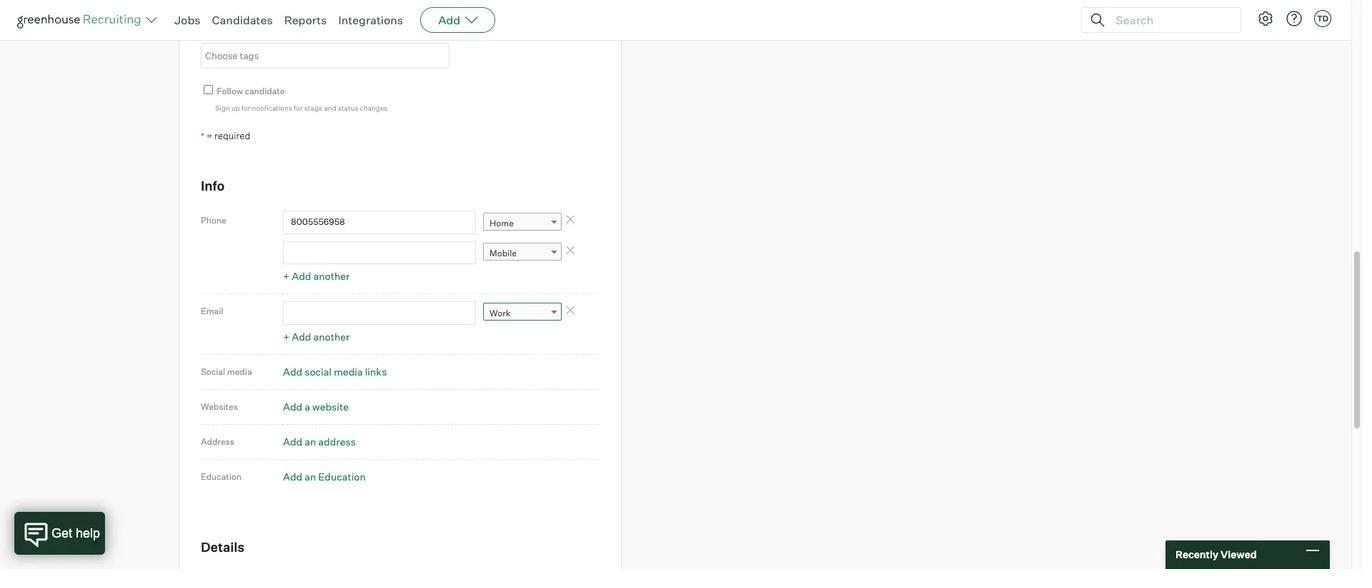 Task type: vqa. For each thing, say whether or not it's contained in the screenshot.
second for from the left
yes



Task type: locate. For each thing, give the bounding box(es) containing it.
add inside popup button
[[438, 13, 461, 27]]

add for add social media links
[[283, 366, 303, 378]]

add for add a website
[[283, 401, 303, 413]]

websites
[[201, 402, 238, 412]]

an down the add an address
[[305, 471, 316, 483]]

for
[[242, 104, 251, 112], [294, 104, 303, 112]]

1 vertical spatial + add another link
[[283, 331, 350, 343]]

follow
[[217, 86, 243, 97]]

0 vertical spatial +
[[283, 270, 290, 283]]

an for address
[[305, 436, 316, 448]]

*
[[201, 131, 204, 142]]

0 horizontal spatial for
[[242, 104, 251, 112]]

2 + from the top
[[283, 331, 290, 343]]

+ add another link
[[283, 270, 350, 283], [283, 331, 350, 343]]

None text field
[[283, 211, 476, 234], [283, 302, 476, 325], [283, 211, 476, 234], [283, 302, 476, 325]]

1 vertical spatial + add another
[[283, 331, 350, 343]]

sign up for notifications for stage and status changes
[[215, 104, 388, 112]]

1 vertical spatial +
[[283, 331, 290, 343]]

mobile link
[[483, 243, 562, 264]]

work link
[[483, 303, 562, 324]]

mobile
[[490, 248, 517, 259]]

add an education link
[[283, 471, 366, 483]]

add an education
[[283, 471, 366, 483]]

1 + add another link from the top
[[283, 270, 350, 283]]

2 + add another from the top
[[283, 331, 350, 343]]

+ add another link for email
[[283, 331, 350, 343]]

2 + add another link from the top
[[283, 331, 350, 343]]

Notes text field
[[201, 0, 451, 13]]

0 vertical spatial another
[[314, 270, 350, 283]]

reports link
[[284, 13, 327, 27]]

1 an from the top
[[305, 436, 316, 448]]

media
[[334, 366, 363, 378], [227, 366, 252, 377]]

0 vertical spatial + add another
[[283, 270, 350, 283]]

0 horizontal spatial education
[[201, 472, 242, 482]]

+ for phone
[[283, 270, 290, 283]]

media right social
[[227, 366, 252, 377]]

2 an from the top
[[305, 471, 316, 483]]

+ for email
[[283, 331, 290, 343]]

for right up
[[242, 104, 251, 112]]

viewed
[[1221, 549, 1257, 561]]

details
[[201, 540, 245, 555]]

+
[[283, 270, 290, 283], [283, 331, 290, 343]]

add an address
[[283, 436, 356, 448]]

configure image
[[1258, 10, 1275, 27]]

an left address
[[305, 436, 316, 448]]

+ add another
[[283, 270, 350, 283], [283, 331, 350, 343]]

jobs
[[174, 13, 201, 27]]

add
[[438, 13, 461, 27], [292, 270, 311, 283], [292, 331, 311, 343], [283, 366, 303, 378], [283, 401, 303, 413], [283, 436, 303, 448], [283, 471, 303, 483]]

address
[[201, 437, 235, 447]]

None text field
[[202, 45, 445, 67], [283, 241, 476, 265], [202, 45, 445, 67], [283, 241, 476, 265]]

greenhouse recruiting image
[[17, 11, 146, 29]]

candidate
[[201, 28, 242, 39]]

1 horizontal spatial for
[[294, 104, 303, 112]]

Search text field
[[1113, 10, 1228, 30]]

0 vertical spatial + add another link
[[283, 270, 350, 283]]

integrations
[[338, 13, 403, 27]]

an for education
[[305, 471, 316, 483]]

media left links
[[334, 366, 363, 378]]

education
[[318, 471, 366, 483], [201, 472, 242, 482]]

another
[[314, 270, 350, 283], [314, 331, 350, 343]]

integrations link
[[338, 13, 403, 27]]

for left stage
[[294, 104, 303, 112]]

address
[[318, 436, 356, 448]]

1 another from the top
[[314, 270, 350, 283]]

an
[[305, 436, 316, 448], [305, 471, 316, 483]]

td button
[[1315, 10, 1332, 27]]

add a website link
[[283, 401, 349, 413]]

add social media links link
[[283, 366, 387, 378]]

2 another from the top
[[314, 331, 350, 343]]

1 + from the top
[[283, 270, 290, 283]]

1 vertical spatial another
[[314, 331, 350, 343]]

0 vertical spatial an
[[305, 436, 316, 448]]

=
[[206, 130, 213, 142]]

up
[[232, 104, 240, 112]]

another for email
[[314, 331, 350, 343]]

recently
[[1176, 549, 1219, 561]]

add a website
[[283, 401, 349, 413]]

1 for from the left
[[242, 104, 251, 112]]

changes
[[360, 104, 388, 112]]

1 + add another from the top
[[283, 270, 350, 283]]

1 vertical spatial an
[[305, 471, 316, 483]]

and
[[324, 104, 337, 112]]



Task type: describe. For each thing, give the bounding box(es) containing it.
* = required
[[201, 130, 251, 142]]

add button
[[421, 7, 496, 33]]

1 horizontal spatial education
[[318, 471, 366, 483]]

add social media links
[[283, 366, 387, 378]]

add for add an education
[[283, 471, 303, 483]]

home
[[490, 218, 514, 229]]

notifications
[[252, 104, 292, 112]]

candidates
[[212, 13, 273, 27]]

add for add
[[438, 13, 461, 27]]

2 for from the left
[[294, 104, 303, 112]]

candidate
[[245, 86, 285, 97]]

recently viewed
[[1176, 549, 1257, 561]]

0 horizontal spatial media
[[227, 366, 252, 377]]

status
[[338, 104, 358, 112]]

td
[[1318, 14, 1329, 24]]

a
[[305, 401, 310, 413]]

social
[[305, 366, 332, 378]]

home link
[[483, 213, 562, 234]]

reports
[[284, 13, 327, 27]]

+ add another link for phone
[[283, 270, 350, 283]]

Follow candidate checkbox
[[204, 85, 213, 95]]

jobs link
[[174, 13, 201, 27]]

add an address link
[[283, 436, 356, 448]]

1 horizontal spatial media
[[334, 366, 363, 378]]

required
[[215, 130, 251, 142]]

candidates link
[[212, 13, 273, 27]]

add for add an address
[[283, 436, 303, 448]]

email
[[201, 306, 223, 317]]

another for phone
[[314, 270, 350, 283]]

links
[[365, 366, 387, 378]]

tags
[[244, 28, 264, 39]]

stage
[[304, 104, 323, 112]]

+ add another for phone
[[283, 270, 350, 283]]

social
[[201, 366, 225, 377]]

phone
[[201, 215, 227, 226]]

info
[[201, 178, 225, 194]]

+ add another for email
[[283, 331, 350, 343]]

td button
[[1312, 7, 1335, 30]]

social media
[[201, 366, 252, 377]]

sign
[[215, 104, 230, 112]]

candidate tags
[[201, 28, 264, 39]]

website
[[312, 401, 349, 413]]

work
[[490, 308, 511, 319]]

follow candidate
[[217, 86, 285, 97]]



